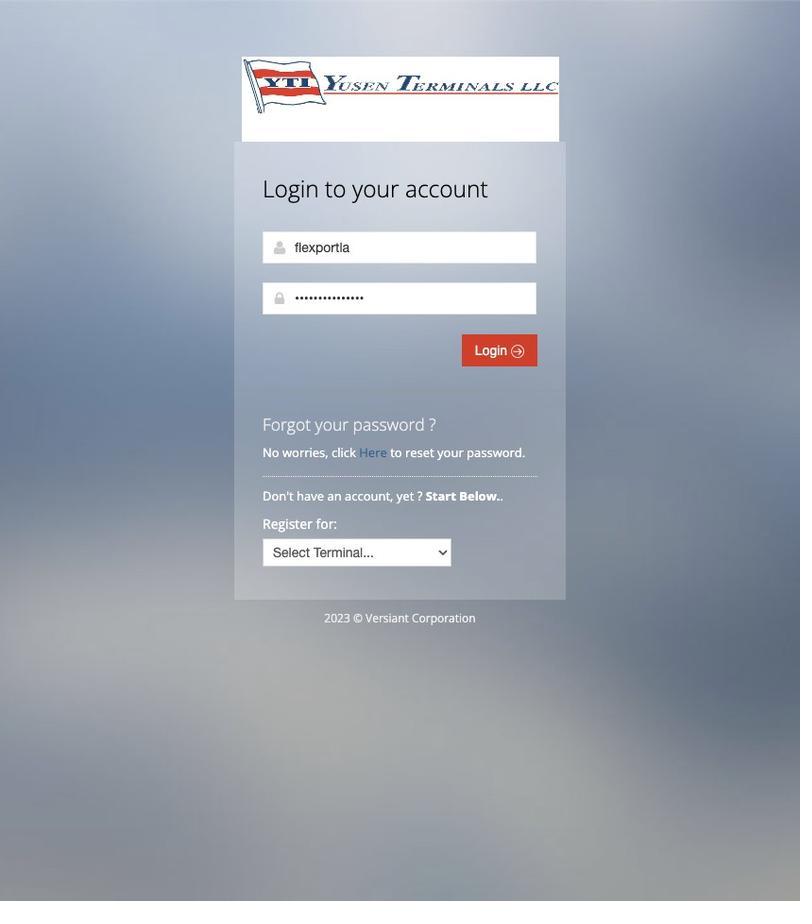 Task type: locate. For each thing, give the bounding box(es) containing it.
reset
[[405, 444, 434, 461]]

1 horizontal spatial ?
[[429, 413, 436, 436]]

click
[[332, 444, 356, 461]]

?
[[429, 413, 436, 436], [417, 488, 423, 505]]

1 horizontal spatial your
[[352, 173, 399, 204]]

Username text field
[[263, 231, 537, 264]]

to
[[325, 173, 346, 204], [390, 444, 402, 461]]

your
[[352, 173, 399, 204], [315, 413, 349, 436], [438, 444, 464, 461]]

login button
[[462, 334, 538, 367]]

? inside the forgot your password ? no worries, click here to reset your password.
[[429, 413, 436, 436]]

don't have an account, yet ? start below. .
[[263, 488, 507, 505]]

0 vertical spatial ?
[[429, 413, 436, 436]]

1 horizontal spatial login
[[475, 343, 511, 358]]

your up username text field
[[352, 173, 399, 204]]

0 vertical spatial login
[[263, 173, 319, 204]]

1 horizontal spatial to
[[390, 444, 402, 461]]

2 horizontal spatial your
[[438, 444, 464, 461]]

0 horizontal spatial to
[[325, 173, 346, 204]]

account,
[[345, 488, 394, 505]]

0 horizontal spatial login
[[263, 173, 319, 204]]

0 vertical spatial your
[[352, 173, 399, 204]]

login for login to your account
[[263, 173, 319, 204]]

1 vertical spatial ?
[[417, 488, 423, 505]]

lock image
[[272, 291, 287, 306]]

your up 'click'
[[315, 413, 349, 436]]

1 vertical spatial to
[[390, 444, 402, 461]]

login to your account
[[263, 173, 488, 204]]

register
[[263, 515, 313, 533]]

to right here link
[[390, 444, 402, 461]]

login inside button
[[475, 343, 511, 358]]

password.
[[467, 444, 526, 461]]

forgot
[[263, 413, 311, 436]]

register for:
[[263, 515, 337, 533]]

to up username text field
[[325, 173, 346, 204]]

login for login
[[475, 343, 511, 358]]

1 vertical spatial login
[[475, 343, 511, 358]]

? right 'yet'
[[417, 488, 423, 505]]

login
[[263, 173, 319, 204], [475, 343, 511, 358]]

to inside the forgot your password ? no worries, click here to reset your password.
[[390, 444, 402, 461]]

? up the reset
[[429, 413, 436, 436]]

forgot your password ? no worries, click here to reset your password.
[[263, 413, 526, 461]]

password
[[353, 413, 425, 436]]

an
[[327, 488, 342, 505]]

2023 © versiant corporation
[[324, 610, 476, 626]]

2023
[[324, 610, 350, 626]]

Password password field
[[263, 283, 537, 315]]

0 horizontal spatial your
[[315, 413, 349, 436]]

your right the reset
[[438, 444, 464, 461]]

user image
[[272, 240, 287, 255]]

corporation
[[412, 610, 476, 626]]

1 vertical spatial your
[[315, 413, 349, 436]]



Task type: describe. For each thing, give the bounding box(es) containing it.
2 vertical spatial your
[[438, 444, 464, 461]]

yet
[[397, 488, 414, 505]]

below.
[[459, 488, 500, 505]]

start
[[426, 488, 456, 505]]

here
[[359, 444, 387, 461]]

.
[[500, 488, 504, 505]]

have
[[297, 488, 324, 505]]

0 vertical spatial to
[[325, 173, 346, 204]]

versiant
[[366, 610, 409, 626]]

account
[[405, 173, 488, 204]]

for:
[[316, 515, 337, 533]]

here link
[[359, 444, 387, 461]]

swapright image
[[511, 345, 524, 358]]

©
[[353, 610, 363, 626]]

don't
[[263, 488, 294, 505]]

worries,
[[282, 444, 328, 461]]

0 horizontal spatial ?
[[417, 488, 423, 505]]

no
[[263, 444, 279, 461]]



